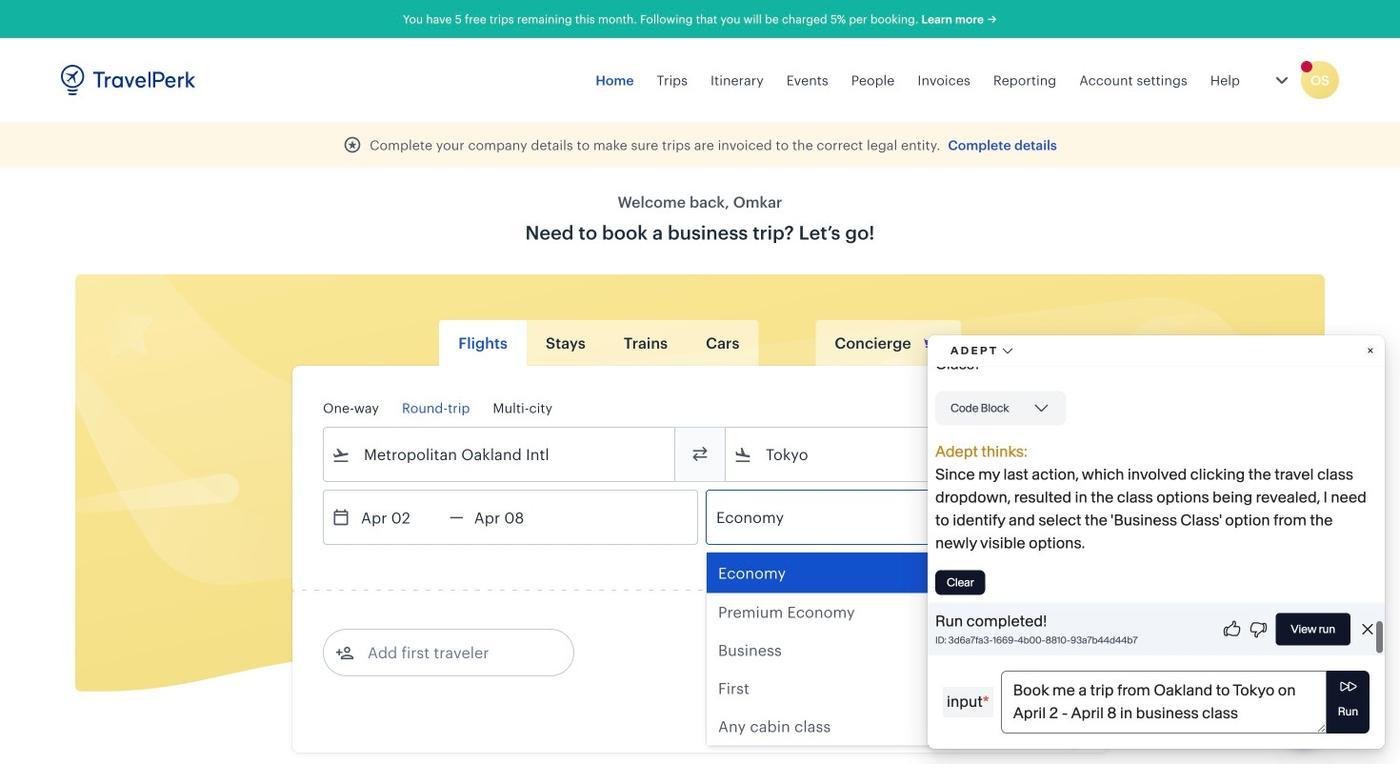 Task type: locate. For each thing, give the bounding box(es) containing it.
Depart text field
[[351, 491, 450, 544]]

To search field
[[753, 439, 1052, 470]]

From search field
[[351, 439, 650, 470]]



Task type: describe. For each thing, give the bounding box(es) containing it.
Return text field
[[464, 491, 563, 544]]

Add first traveler search field
[[354, 637, 553, 668]]



